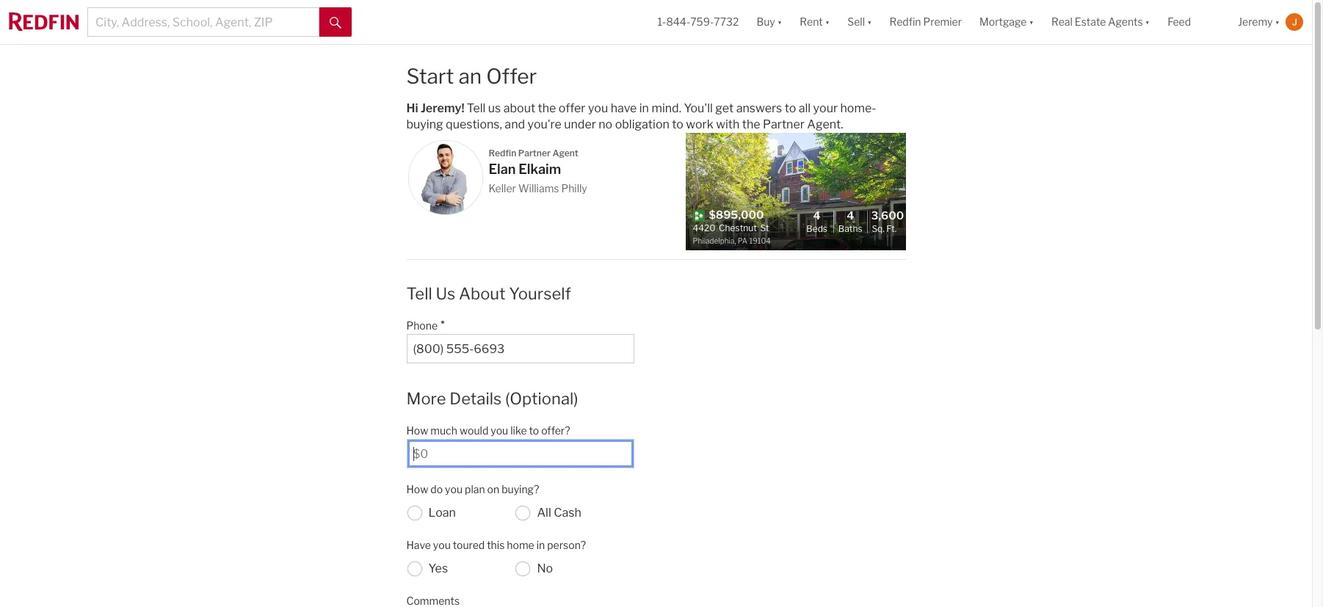 Task type: describe. For each thing, give the bounding box(es) containing it.
have you toured this home in person?
[[407, 539, 586, 551]]

how do you plan on buying? element
[[407, 476, 627, 498]]

pa
[[738, 236, 748, 245]]

st
[[761, 222, 769, 233]]

partner inside tell us about the offer you have in mind.       you'll get answers to all your home- buying questions,       and you're under no obligation to work with the partner agent.
[[763, 118, 805, 132]]

4 for 4 baths
[[847, 209, 854, 222]]

sell ▾
[[848, 16, 872, 28]]

comments
[[407, 595, 460, 607]]

buy ▾ button
[[748, 0, 791, 44]]

rent
[[800, 16, 823, 28]]

real estate agents ▾ link
[[1052, 0, 1150, 44]]

mind.
[[652, 102, 682, 116]]

759-
[[691, 16, 714, 28]]

redfin for redfin partner agent elan elkaim keller williams philly
[[489, 148, 517, 159]]

sell ▾ button
[[839, 0, 881, 44]]

how for how do you plan on buying?
[[407, 483, 428, 495]]

keller
[[489, 182, 516, 195]]

premier
[[924, 16, 962, 28]]

sell ▾ button
[[848, 0, 872, 44]]

much
[[431, 424, 457, 437]]

4420 chestnut st philadelphia , pa 19104
[[693, 222, 771, 245]]

and
[[505, 118, 525, 132]]

loan
[[429, 506, 456, 520]]

philly
[[561, 182, 587, 195]]

beds
[[807, 224, 828, 235]]

phone
[[407, 319, 438, 332]]

baths
[[839, 224, 863, 235]]

answers
[[736, 102, 782, 116]]

buy
[[757, 16, 775, 28]]

buying?
[[502, 483, 539, 495]]

How much would you like to offer? text field
[[413, 447, 628, 461]]

jeremy ▾
[[1238, 16, 1280, 28]]

mortgage
[[980, 16, 1027, 28]]

in inside tell us about the offer you have in mind.       you'll get answers to all your home- buying questions,       and you're under no obligation to work with the partner agent.
[[640, 102, 649, 116]]

▾ for sell ▾
[[867, 16, 872, 28]]

rent ▾
[[800, 16, 830, 28]]

2 vertical spatial to
[[529, 424, 539, 437]]

do
[[431, 483, 443, 495]]

▾ for jeremy ▾
[[1275, 16, 1280, 28]]

yes
[[429, 562, 448, 576]]

you right do
[[445, 483, 463, 495]]

7732
[[714, 16, 739, 28]]

us
[[436, 285, 456, 304]]

(optional)
[[505, 389, 578, 408]]

plan
[[465, 483, 485, 495]]

you'll
[[684, 102, 713, 116]]

all
[[799, 102, 811, 116]]

like
[[511, 424, 527, 437]]

buy ▾
[[757, 16, 782, 28]]

get
[[716, 102, 734, 116]]

redfin premier
[[890, 16, 962, 28]]

1-844-759-7732
[[658, 16, 739, 28]]

partner inside redfin partner agent elan elkaim keller williams philly
[[518, 148, 551, 159]]

4420
[[693, 222, 716, 233]]

1-844-759-7732 link
[[658, 16, 739, 28]]

1 horizontal spatial to
[[672, 118, 684, 132]]

3,600 sq. ft.
[[871, 209, 904, 235]]

844-
[[666, 16, 691, 28]]

person?
[[547, 539, 586, 551]]

have
[[611, 102, 637, 116]]

hi
[[407, 102, 418, 116]]

4 for 4 beds
[[814, 209, 821, 222]]

an
[[459, 64, 482, 89]]

have you toured this home in person? element
[[407, 531, 627, 553]]

mortgage ▾ button
[[971, 0, 1043, 44]]

tell for us
[[407, 285, 432, 304]]

,
[[735, 236, 736, 245]]

with
[[716, 118, 740, 132]]

19104
[[750, 236, 771, 245]]

rent ▾ button
[[791, 0, 839, 44]]

elan
[[489, 162, 516, 177]]

0 vertical spatial the
[[538, 102, 556, 116]]

you inside tell us about the offer you have in mind.       you'll get answers to all your home- buying questions,       and you're under no obligation to work with the partner agent.
[[588, 102, 608, 116]]

offer
[[486, 64, 537, 89]]

about
[[504, 102, 536, 116]]

3,600
[[871, 209, 904, 222]]

jeremy
[[1238, 16, 1273, 28]]

4 beds
[[807, 209, 828, 235]]

phone. required field. element
[[407, 312, 627, 334]]

feed
[[1168, 16, 1191, 28]]

real estate agents ▾ button
[[1043, 0, 1159, 44]]

would
[[460, 424, 489, 437]]

tell for us
[[467, 102, 486, 116]]



Task type: locate. For each thing, give the bounding box(es) containing it.
0 vertical spatial in
[[640, 102, 649, 116]]

how much would you like to offer? element
[[407, 417, 627, 439]]

Phone telephone field
[[413, 342, 628, 356]]

in right home
[[537, 539, 545, 551]]

all cash
[[537, 506, 582, 520]]

all
[[537, 506, 551, 520]]

cash
[[554, 506, 582, 520]]

1 horizontal spatial redfin
[[890, 16, 921, 28]]

to down the mind.
[[672, 118, 684, 132]]

comments element
[[407, 587, 899, 607]]

City, Address, School, Agent, ZIP search field
[[87, 7, 319, 37]]

4 up baths
[[847, 209, 854, 222]]

to left the all at the right top of page
[[785, 102, 796, 116]]

details
[[450, 389, 502, 408]]

▾ right buy
[[778, 16, 782, 28]]

start
[[407, 64, 454, 89]]

tell us about the offer you have in mind.       you'll get answers to all your home- buying questions,       and you're under no obligation to work with the partner agent.
[[407, 102, 876, 132]]

4 inside 4 baths
[[847, 209, 854, 222]]

no
[[537, 562, 553, 576]]

partner up elkaim at the top of the page
[[518, 148, 551, 159]]

1 vertical spatial how
[[407, 483, 428, 495]]

▾ for rent ▾
[[825, 16, 830, 28]]

home-
[[841, 102, 876, 116]]

hi jeremy!
[[407, 102, 467, 116]]

this
[[487, 539, 505, 551]]

how for how much would you like to offer?
[[407, 424, 428, 437]]

1 horizontal spatial in
[[640, 102, 649, 116]]

1 vertical spatial the
[[742, 118, 761, 132]]

0 horizontal spatial to
[[529, 424, 539, 437]]

0 vertical spatial redfin
[[890, 16, 921, 28]]

home
[[507, 539, 534, 551]]

5 ▾ from the left
[[1146, 16, 1150, 28]]

mortgage ▾
[[980, 16, 1034, 28]]

redfin inside button
[[890, 16, 921, 28]]

tell left 'us'
[[407, 285, 432, 304]]

0 horizontal spatial the
[[538, 102, 556, 116]]

2 4 from the left
[[847, 209, 854, 222]]

philadelphia
[[693, 236, 735, 245]]

1 horizontal spatial the
[[742, 118, 761, 132]]

agents
[[1109, 16, 1143, 28]]

4 up beds
[[814, 209, 821, 222]]

you're
[[528, 118, 562, 132]]

agent.
[[807, 118, 844, 132]]

▾ right mortgage
[[1029, 16, 1034, 28]]

buy ▾ button
[[757, 0, 782, 44]]

▾
[[778, 16, 782, 28], [825, 16, 830, 28], [867, 16, 872, 28], [1029, 16, 1034, 28], [1146, 16, 1150, 28], [1275, 16, 1280, 28]]

2 horizontal spatial to
[[785, 102, 796, 116]]

1 how from the top
[[407, 424, 428, 437]]

2 how from the top
[[407, 483, 428, 495]]

redfin premier button
[[881, 0, 971, 44]]

▾ left the user photo
[[1275, 16, 1280, 28]]

real estate agents ▾
[[1052, 16, 1150, 28]]

$895,000
[[709, 209, 764, 222]]

you left like
[[491, 424, 508, 437]]

redfin partner agent elan elkaim keller williams philly
[[489, 148, 587, 195]]

in
[[640, 102, 649, 116], [537, 539, 545, 551]]

▾ right sell
[[867, 16, 872, 28]]

0 vertical spatial partner
[[763, 118, 805, 132]]

1 vertical spatial to
[[672, 118, 684, 132]]

1 vertical spatial redfin
[[489, 148, 517, 159]]

1 vertical spatial in
[[537, 539, 545, 551]]

▾ right rent
[[825, 16, 830, 28]]

2 ▾ from the left
[[825, 16, 830, 28]]

us
[[488, 102, 501, 116]]

you
[[588, 102, 608, 116], [491, 424, 508, 437], [445, 483, 463, 495], [433, 539, 451, 551]]

work
[[686, 118, 714, 132]]

offer
[[559, 102, 586, 116]]

4 ▾ from the left
[[1029, 16, 1034, 28]]

have
[[407, 539, 431, 551]]

ft.
[[887, 224, 897, 235]]

▾ for mortgage ▾
[[1029, 16, 1034, 28]]

how much would you like to offer?
[[407, 424, 570, 437]]

your
[[814, 102, 838, 116]]

buying
[[407, 118, 443, 132]]

0 vertical spatial to
[[785, 102, 796, 116]]

3 ▾ from the left
[[867, 16, 872, 28]]

offer?
[[541, 424, 570, 437]]

you right have
[[433, 539, 451, 551]]

6 ▾ from the left
[[1275, 16, 1280, 28]]

elkaim
[[519, 162, 561, 177]]

redfin for redfin premier
[[890, 16, 921, 28]]

questions,
[[446, 118, 502, 132]]

you up no
[[588, 102, 608, 116]]

the up you're
[[538, 102, 556, 116]]

▾ right 'agents'
[[1146, 16, 1150, 28]]

0 horizontal spatial in
[[537, 539, 545, 551]]

1-
[[658, 16, 666, 28]]

4 baths
[[839, 209, 863, 235]]

redfin inside redfin partner agent elan elkaim keller williams philly
[[489, 148, 517, 159]]

0 horizontal spatial tell
[[407, 285, 432, 304]]

real
[[1052, 16, 1073, 28]]

0 horizontal spatial redfin
[[489, 148, 517, 159]]

0 vertical spatial tell
[[467, 102, 486, 116]]

how left do
[[407, 483, 428, 495]]

how
[[407, 424, 428, 437], [407, 483, 428, 495]]

1 horizontal spatial tell
[[467, 102, 486, 116]]

to
[[785, 102, 796, 116], [672, 118, 684, 132], [529, 424, 539, 437]]

chestnut
[[719, 222, 757, 233]]

tell up questions,
[[467, 102, 486, 116]]

start an offer
[[407, 64, 537, 89]]

redfin
[[890, 16, 921, 28], [489, 148, 517, 159]]

about
[[459, 285, 506, 304]]

williams
[[518, 182, 559, 195]]

no
[[599, 118, 613, 132]]

redfin left premier
[[890, 16, 921, 28]]

how left "much"
[[407, 424, 428, 437]]

1 horizontal spatial 4
[[847, 209, 854, 222]]

mortgage ▾ button
[[980, 0, 1034, 44]]

in up obligation at the top of the page
[[640, 102, 649, 116]]

0 horizontal spatial partner
[[518, 148, 551, 159]]

submit search image
[[330, 17, 342, 28]]

how do you plan on buying?
[[407, 483, 539, 495]]

toured
[[453, 539, 485, 551]]

to right like
[[529, 424, 539, 437]]

1 4 from the left
[[814, 209, 821, 222]]

▾ for buy ▾
[[778, 16, 782, 28]]

estate
[[1075, 16, 1106, 28]]

4 inside 4 beds
[[814, 209, 821, 222]]

0 horizontal spatial 4
[[814, 209, 821, 222]]

tell
[[467, 102, 486, 116], [407, 285, 432, 304]]

sq.
[[872, 224, 885, 235]]

user photo image
[[1286, 13, 1304, 31]]

1 ▾ from the left
[[778, 16, 782, 28]]

on
[[487, 483, 500, 495]]

agent
[[553, 148, 579, 159]]

tell us about yourself
[[407, 285, 571, 304]]

the down answers at the top
[[742, 118, 761, 132]]

redfin up elan
[[489, 148, 517, 159]]

obligation
[[615, 118, 670, 132]]

tell inside tell us about the offer you have in mind.       you'll get answers to all your home- buying questions,       and you're under no obligation to work with the partner agent.
[[467, 102, 486, 116]]

more details (optional)
[[407, 389, 578, 408]]

0 vertical spatial how
[[407, 424, 428, 437]]

under
[[564, 118, 596, 132]]

1 horizontal spatial partner
[[763, 118, 805, 132]]

the
[[538, 102, 556, 116], [742, 118, 761, 132]]

rent ▾ button
[[800, 0, 830, 44]]

sell
[[848, 16, 865, 28]]

yourself
[[509, 285, 571, 304]]

partner down the all at the right top of page
[[763, 118, 805, 132]]

1 vertical spatial partner
[[518, 148, 551, 159]]

1 vertical spatial tell
[[407, 285, 432, 304]]



Task type: vqa. For each thing, say whether or not it's contained in the screenshot.
the leftmost Request a tour
no



